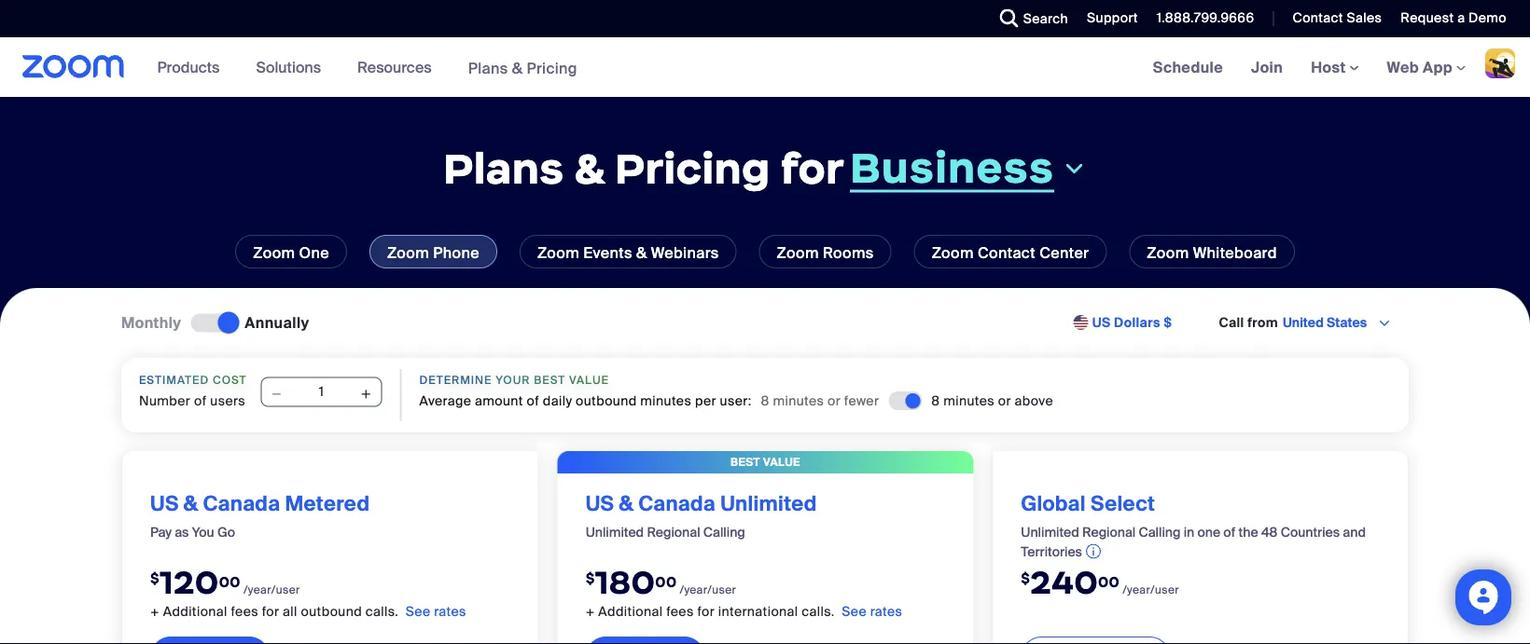 Task type: locate. For each thing, give the bounding box(es) containing it.
determine your best value
[[419, 373, 609, 388]]

minutes for 8 minutes or above
[[943, 392, 995, 409]]

contact left 'sales'
[[1293, 9, 1343, 27]]

canada for 180
[[638, 491, 716, 517]]

1 horizontal spatial value
[[763, 455, 800, 470]]

+
[[150, 604, 159, 621], [586, 604, 595, 621]]

1 additional from the left
[[163, 604, 227, 621]]

2 horizontal spatial of
[[1224, 524, 1236, 541]]

2 regional from the left
[[1082, 524, 1136, 541]]

1 canada from the left
[[203, 491, 280, 517]]

for for 180
[[697, 604, 715, 621]]

00 down go
[[219, 573, 241, 591]]

above
[[1015, 392, 1053, 409]]

outbound
[[576, 392, 637, 409], [301, 604, 362, 621]]

resources button
[[357, 37, 440, 97]]

unlimited up territories
[[1021, 524, 1079, 541]]

additional
[[163, 604, 227, 621], [598, 604, 663, 621]]

plans & pricing
[[468, 58, 577, 78]]

8 for 8 minutes or fewer
[[761, 392, 769, 409]]

+ for 180
[[586, 604, 595, 621]]

canada inside us & canada metered pay as you go
[[203, 491, 280, 517]]

$ 120 00 /year/user + additional fees for all outbound calls. see rates
[[150, 562, 466, 621]]

0 horizontal spatial fees
[[231, 604, 258, 621]]

1 regional from the left
[[647, 524, 700, 541]]

0 horizontal spatial or
[[828, 392, 841, 409]]

0 horizontal spatial for
[[262, 604, 279, 621]]

best down 'user:'
[[731, 455, 760, 470]]

0 horizontal spatial 00
[[219, 573, 241, 591]]

2 /year/user from the left
[[680, 583, 736, 597]]

users
[[210, 392, 245, 409]]

business
[[850, 141, 1054, 194]]

1 rates from the left
[[434, 604, 466, 621]]

48
[[1261, 524, 1278, 541]]

contact inside tabs of zoom services tab list
[[978, 243, 1036, 263]]

1 horizontal spatial canada
[[638, 491, 716, 517]]

calls. right international
[[802, 604, 835, 621]]

zoom left whiteboard
[[1147, 243, 1189, 263]]

schedule link
[[1139, 37, 1237, 97]]

value down average amount of daily outbound minutes per user:8 minutes or fewer element
[[763, 455, 800, 470]]

$240 per year per user element
[[1021, 562, 1380, 604]]

the
[[1239, 524, 1258, 541]]

1 see rates link from the left
[[406, 604, 466, 621]]

canada inside us & canada unlimited unlimited regional calling
[[638, 491, 716, 517]]

banner
[[0, 37, 1530, 98]]

1 /year/user from the left
[[243, 583, 300, 597]]

0 vertical spatial contact
[[1293, 9, 1343, 27]]

additional inside $ 120 00 /year/user + additional fees for all outbound calls. see rates
[[163, 604, 227, 621]]

2 calls. from the left
[[802, 604, 835, 621]]

1 or from the left
[[828, 392, 841, 409]]

rates inside $ 120 00 /year/user + additional fees for all outbound calls. see rates
[[434, 604, 466, 621]]

unlimited down best value
[[721, 491, 817, 517]]

0 vertical spatial pricing
[[527, 58, 577, 78]]

us inside us & canada unlimited unlimited regional calling
[[586, 491, 614, 517]]

8 right 'user:'
[[761, 392, 769, 409]]

1 vertical spatial outbound
[[301, 604, 362, 621]]

0 horizontal spatial canada
[[203, 491, 280, 517]]

/year/user inside $ 180 00 /year/user + additional fees for international calls. see rates
[[680, 583, 736, 597]]

1 horizontal spatial 00
[[655, 573, 677, 591]]

1 horizontal spatial see
[[842, 604, 867, 621]]

pricing inside product information navigation
[[527, 58, 577, 78]]

1 vertical spatial contact
[[978, 243, 1036, 263]]

1 + from the left
[[150, 604, 159, 621]]

average amount of daily outbound minutes per user:
[[419, 392, 752, 409]]

/year/user inside $ 240 00 /year/user
[[1123, 583, 1179, 597]]

your
[[496, 373, 530, 388]]

us up the pay
[[150, 491, 179, 517]]

1.888.799.9666 button
[[1143, 0, 1259, 37], [1157, 9, 1254, 27]]

/year/user inside $ 120 00 /year/user + additional fees for all outbound calls. see rates
[[243, 583, 300, 597]]

2 see rates link from the left
[[842, 604, 902, 621]]

1 00 from the left
[[219, 573, 241, 591]]

3 minutes from the left
[[943, 392, 995, 409]]

for up zoom rooms
[[780, 142, 844, 195]]

fewer
[[844, 392, 879, 409]]

1 calling from the left
[[703, 524, 745, 541]]

1 horizontal spatial additional
[[598, 604, 663, 621]]

additional down 120
[[163, 604, 227, 621]]

fees for 120
[[231, 604, 258, 621]]

of left users
[[194, 392, 207, 409]]

2 + from the left
[[586, 604, 595, 621]]

contact sales link
[[1279, 0, 1387, 37], [1293, 9, 1382, 27]]

or
[[828, 392, 841, 409], [998, 392, 1011, 409]]

0 horizontal spatial minutes
[[640, 392, 692, 409]]

canada
[[203, 491, 280, 517], [638, 491, 716, 517]]

contact left center
[[978, 243, 1036, 263]]

canada for 120
[[203, 491, 280, 517]]

minutes left per
[[640, 392, 692, 409]]

& inside product information navigation
[[512, 58, 523, 78]]

for inside $ 180 00 /year/user + additional fees for international calls. see rates
[[697, 604, 715, 621]]

0 horizontal spatial outbound
[[301, 604, 362, 621]]

zoom
[[253, 243, 295, 263], [387, 243, 429, 263], [537, 243, 580, 263], [777, 243, 819, 263], [932, 243, 974, 263], [1147, 243, 1189, 263]]

regional down select
[[1082, 524, 1136, 541]]

minutes right 'user:'
[[773, 392, 824, 409]]

unlimited up 180
[[586, 524, 644, 541]]

8 for 8 minutes or above
[[931, 392, 940, 409]]

/year/user up international
[[680, 583, 736, 597]]

calling
[[703, 524, 745, 541], [1139, 524, 1181, 541]]

calls. right "all" on the left bottom of page
[[366, 604, 399, 621]]

minutes for 8 minutes or fewer
[[773, 392, 824, 409]]

0 horizontal spatial additional
[[163, 604, 227, 621]]

1 zoom from the left
[[253, 243, 295, 263]]

per
[[695, 392, 716, 409]]

2 horizontal spatial 00
[[1098, 573, 1120, 591]]

0 horizontal spatial calling
[[703, 524, 745, 541]]

zoom left phone
[[387, 243, 429, 263]]

undefined 1 text field
[[261, 377, 382, 407]]

app
[[1423, 57, 1453, 77]]

0 horizontal spatial regional
[[647, 524, 700, 541]]

fees inside $ 180 00 /year/user + additional fees for international calls. see rates
[[666, 604, 694, 621]]

1 horizontal spatial best
[[731, 455, 760, 470]]

regional up 180
[[647, 524, 700, 541]]

demo
[[1469, 9, 1507, 27]]

2 rates from the left
[[870, 604, 902, 621]]

zoom for zoom whiteboard
[[1147, 243, 1189, 263]]

0 horizontal spatial unlimited
[[586, 524, 644, 541]]

/year/user up "all" on the left bottom of page
[[243, 583, 300, 597]]

regional inside unlimited regional calling in one of the 48 countries and territories
[[1082, 524, 1136, 541]]

plans for plans & pricing for
[[443, 142, 564, 195]]

regional
[[647, 524, 700, 541], [1082, 524, 1136, 541]]

webinars
[[651, 243, 719, 263]]

host
[[1311, 57, 1350, 77]]

& for unlimited
[[619, 491, 633, 517]]

plans for plans & pricing
[[468, 58, 508, 78]]

$ for 240
[[1021, 569, 1030, 587]]

of left the daily
[[527, 392, 539, 409]]

0 horizontal spatial contact
[[978, 243, 1036, 263]]

3 00 from the left
[[1098, 573, 1120, 591]]

1 calls. from the left
[[366, 604, 399, 621]]

us dollars $
[[1092, 314, 1172, 332]]

1 horizontal spatial outbound
[[576, 392, 637, 409]]

1 horizontal spatial /year/user
[[680, 583, 736, 597]]

or for above
[[998, 392, 1011, 409]]

1 vertical spatial value
[[763, 455, 800, 470]]

0 horizontal spatial +
[[150, 604, 159, 621]]

plans
[[468, 58, 508, 78], [443, 142, 564, 195]]

2 minutes from the left
[[773, 392, 824, 409]]

2 canada from the left
[[638, 491, 716, 517]]

or left above
[[998, 392, 1011, 409]]

plans & pricing for
[[443, 142, 844, 195]]

international
[[718, 604, 798, 621]]

$ inside $ 240 00 /year/user
[[1021, 569, 1030, 587]]

plans & pricing link
[[468, 58, 577, 78], [468, 58, 577, 78]]

0 horizontal spatial best
[[534, 373, 566, 388]]

00 down us & canada unlimited unlimited regional calling
[[655, 573, 677, 591]]

2 8 from the left
[[931, 392, 940, 409]]

& inside tabs of zoom services tab list
[[636, 243, 647, 263]]

1 horizontal spatial or
[[998, 392, 1011, 409]]

8 right fewer
[[931, 392, 940, 409]]

& inside us & canada metered pay as you go
[[184, 491, 198, 517]]

undefined 1 decrease image
[[270, 385, 283, 403]]

00
[[219, 573, 241, 591], [655, 573, 677, 591], [1098, 573, 1120, 591]]

0 horizontal spatial see rates link
[[406, 604, 466, 621]]

1 horizontal spatial +
[[586, 604, 595, 621]]

2 horizontal spatial for
[[780, 142, 844, 195]]

1 minutes from the left
[[640, 392, 692, 409]]

fees left international
[[666, 604, 694, 621]]

zoom logo image
[[22, 55, 125, 78]]

1 horizontal spatial pricing
[[615, 142, 770, 195]]

1 horizontal spatial 8
[[931, 392, 940, 409]]

0 vertical spatial plans
[[468, 58, 508, 78]]

call
[[1219, 314, 1244, 332]]

1 horizontal spatial minutes
[[773, 392, 824, 409]]

additional inside $ 180 00 /year/user + additional fees for international calls. see rates
[[598, 604, 663, 621]]

fees left "all" on the left bottom of page
[[231, 604, 258, 621]]

1 vertical spatial pricing
[[615, 142, 770, 195]]

1 fees from the left
[[231, 604, 258, 621]]

2 see from the left
[[842, 604, 867, 621]]

$ inside $ 180 00 /year/user + additional fees for international calls. see rates
[[586, 569, 595, 587]]

0 horizontal spatial /year/user
[[243, 583, 300, 597]]

zoom for zoom events & webinars
[[537, 243, 580, 263]]

rates
[[434, 604, 466, 621], [870, 604, 902, 621]]

8 minutes or fewer
[[761, 392, 879, 409]]

minutes
[[640, 392, 692, 409], [773, 392, 824, 409], [943, 392, 995, 409]]

2 additional from the left
[[598, 604, 663, 621]]

zoom left events
[[537, 243, 580, 263]]

1 8 from the left
[[761, 392, 769, 409]]

value up average amount of daily outbound minutes per user:
[[569, 373, 609, 388]]

support link
[[1073, 0, 1143, 37], [1087, 9, 1138, 27]]

zoom for zoom one
[[253, 243, 295, 263]]

1 horizontal spatial calls.
[[802, 604, 835, 621]]

2 calling from the left
[[1139, 524, 1181, 541]]

pay
[[150, 524, 172, 541]]

request a demo
[[1401, 9, 1507, 27]]

or left fewer
[[828, 392, 841, 409]]

value
[[569, 373, 609, 388], [763, 455, 800, 470]]

+ inside $ 120 00 /year/user + additional fees for all outbound calls. see rates
[[150, 604, 159, 621]]

2 horizontal spatial /year/user
[[1123, 583, 1179, 597]]

zoom phone
[[387, 243, 480, 263]]

8
[[761, 392, 769, 409], [931, 392, 940, 409]]

00 inside $ 120 00 /year/user + additional fees for all outbound calls. see rates
[[219, 573, 241, 591]]

00 inside $ 180 00 /year/user + additional fees for international calls. see rates
[[655, 573, 677, 591]]

solutions button
[[256, 37, 329, 97]]

main content
[[0, 37, 1530, 645]]

regional inside us & canada unlimited unlimited regional calling
[[647, 524, 700, 541]]

average
[[419, 392, 471, 409]]

1 horizontal spatial fees
[[666, 604, 694, 621]]

0 horizontal spatial us
[[150, 491, 179, 517]]

territories
[[1021, 544, 1082, 561]]

additional down 180
[[598, 604, 663, 621]]

us inside "us dollars $" dropdown button
[[1092, 314, 1111, 332]]

+ for 120
[[150, 604, 159, 621]]

0 horizontal spatial of
[[194, 392, 207, 409]]

rates inside $ 180 00 /year/user + additional fees for international calls. see rates
[[870, 604, 902, 621]]

& for metered
[[184, 491, 198, 517]]

unlimited
[[721, 491, 817, 517], [586, 524, 644, 541], [1021, 524, 1079, 541]]

1 horizontal spatial contact
[[1293, 9, 1343, 27]]

00 down select
[[1098, 573, 1120, 591]]

us & canada unlimited unlimited regional calling
[[586, 491, 817, 541]]

2 horizontal spatial minutes
[[943, 392, 995, 409]]

for inside $ 120 00 /year/user + additional fees for all outbound calls. see rates
[[262, 604, 279, 621]]

$ 240 00 /year/user
[[1021, 562, 1179, 603]]

2 00 from the left
[[655, 573, 677, 591]]

0 horizontal spatial 8
[[761, 392, 769, 409]]

for left "all" on the left bottom of page
[[262, 604, 279, 621]]

zoom events & webinars
[[537, 243, 719, 263]]

of
[[194, 392, 207, 409], [527, 392, 539, 409], [1224, 524, 1236, 541]]

/year/user
[[243, 583, 300, 597], [680, 583, 736, 597], [1123, 583, 1179, 597]]

zoom down 'business' at the top right of the page
[[932, 243, 974, 263]]

3 zoom from the left
[[537, 243, 580, 263]]

fees
[[231, 604, 258, 621], [666, 604, 694, 621]]

3 /year/user from the left
[[1123, 583, 1179, 597]]

for left international
[[697, 604, 715, 621]]

0 vertical spatial outbound
[[576, 392, 637, 409]]

6 zoom from the left
[[1147, 243, 1189, 263]]

fees inside $ 120 00 /year/user + additional fees for all outbound calls. see rates
[[231, 604, 258, 621]]

zoom left rooms
[[777, 243, 819, 263]]

0 vertical spatial value
[[569, 373, 609, 388]]

&
[[512, 58, 523, 78], [574, 142, 605, 195], [636, 243, 647, 263], [184, 491, 198, 517], [619, 491, 633, 517]]

& for for
[[574, 142, 605, 195]]

search
[[1023, 10, 1068, 27]]

4 zoom from the left
[[777, 243, 819, 263]]

2 horizontal spatial us
[[1092, 314, 1111, 332]]

& inside us & canada unlimited unlimited regional calling
[[619, 491, 633, 517]]

0 horizontal spatial see
[[406, 604, 431, 621]]

of inside estimated cost number of users
[[194, 392, 207, 409]]

pricing
[[527, 58, 577, 78], [615, 142, 770, 195]]

2 zoom from the left
[[387, 243, 429, 263]]

1 horizontal spatial rates
[[870, 604, 902, 621]]

outbound right the daily
[[576, 392, 637, 409]]

calls.
[[366, 604, 399, 621], [802, 604, 835, 621]]

see rates link
[[406, 604, 466, 621], [842, 604, 902, 621]]

zoom left one
[[253, 243, 295, 263]]

support
[[1087, 9, 1138, 27]]

one
[[1198, 524, 1220, 541]]

see
[[406, 604, 431, 621], [842, 604, 867, 621]]

average amount of daily outbound minutes per user:8 minutes or above element
[[931, 392, 1053, 410]]

outbound right "all" on the left bottom of page
[[301, 604, 362, 621]]

180
[[595, 562, 655, 603]]

$ inside $ 120 00 /year/user + additional fees for all outbound calls. see rates
[[150, 569, 160, 587]]

0 horizontal spatial pricing
[[527, 58, 577, 78]]

us inside us & canada metered pay as you go
[[150, 491, 179, 517]]

meetings navigation
[[1139, 37, 1530, 98]]

pricing for plans & pricing for
[[615, 142, 770, 195]]

120
[[160, 562, 219, 603]]

+ inside $ 180 00 /year/user + additional fees for international calls. see rates
[[586, 604, 595, 621]]

1 horizontal spatial regional
[[1082, 524, 1136, 541]]

see rates link for 180
[[842, 604, 902, 621]]

average amount of daily outbound minutes per user:8 minutes or fewer element
[[761, 392, 879, 410]]

0 vertical spatial best
[[534, 373, 566, 388]]

plans inside product information navigation
[[468, 58, 508, 78]]

/year/user down unlimited regional calling in one of the 48 countries and territories
[[1123, 583, 1179, 597]]

calling up $ 180 00 /year/user + additional fees for international calls. see rates
[[703, 524, 745, 541]]

1 horizontal spatial calling
[[1139, 524, 1181, 541]]

calling inside us & canada unlimited unlimited regional calling
[[703, 524, 745, 541]]

center
[[1039, 243, 1089, 263]]

us up 180
[[586, 491, 614, 517]]

2 fees from the left
[[666, 604, 694, 621]]

0 horizontal spatial calls.
[[366, 604, 399, 621]]

2 horizontal spatial unlimited
[[1021, 524, 1079, 541]]

us left dollars at right
[[1092, 314, 1111, 332]]

1 see from the left
[[406, 604, 431, 621]]

minutes left above
[[943, 392, 995, 409]]

best
[[534, 373, 566, 388], [731, 455, 760, 470]]

1 vertical spatial plans
[[443, 142, 564, 195]]

best up the daily
[[534, 373, 566, 388]]

of left the
[[1224, 524, 1236, 541]]

1 horizontal spatial see rates link
[[842, 604, 902, 621]]

us
[[1092, 314, 1111, 332], [150, 491, 179, 517], [586, 491, 614, 517]]

0 horizontal spatial rates
[[434, 604, 466, 621]]

1 horizontal spatial for
[[697, 604, 715, 621]]

2 or from the left
[[998, 392, 1011, 409]]

5 zoom from the left
[[932, 243, 974, 263]]

1 horizontal spatial us
[[586, 491, 614, 517]]

calling left in
[[1139, 524, 1181, 541]]



Task type: vqa. For each thing, say whether or not it's contained in the screenshot.
second Calling
yes



Task type: describe. For each thing, give the bounding box(es) containing it.
us dollars $ button
[[1092, 314, 1172, 333]]

products
[[157, 57, 220, 77]]

zoom for zoom phone
[[387, 243, 429, 263]]

countries
[[1281, 524, 1340, 541]]

you
[[192, 524, 214, 541]]

1 horizontal spatial unlimited
[[721, 491, 817, 517]]

contact sales
[[1293, 9, 1382, 27]]

down image
[[1062, 157, 1087, 180]]

one
[[299, 243, 329, 263]]

number of users: 1 element
[[261, 377, 382, 409]]

web app button
[[1387, 57, 1466, 77]]

1.888.799.9666
[[1157, 9, 1254, 27]]

$ for 120
[[150, 569, 160, 587]]

zoom contact center
[[932, 243, 1089, 263]]

fees for 180
[[666, 604, 694, 621]]

$ 180 00 /year/user + additional fees for international calls. see rates
[[586, 562, 902, 621]]

us for 120
[[150, 491, 179, 517]]

for for 120
[[262, 604, 279, 621]]

zoom for zoom rooms
[[777, 243, 819, 263]]

products button
[[157, 37, 228, 97]]

go
[[217, 524, 235, 541]]

Country/Region text field
[[1281, 313, 1376, 332]]

undefined 1 increase image
[[360, 385, 373, 403]]

request
[[1401, 9, 1454, 27]]

outbound inside $ 120 00 /year/user + additional fees for all outbound calls. see rates
[[301, 604, 362, 621]]

and
[[1343, 524, 1366, 541]]

global select
[[1021, 491, 1155, 517]]

1 horizontal spatial of
[[527, 392, 539, 409]]

product information navigation
[[143, 37, 591, 98]]

of inside unlimited regional calling in one of the 48 countries and territories
[[1224, 524, 1236, 541]]

host button
[[1311, 57, 1359, 77]]

user:
[[720, 392, 752, 409]]

events
[[583, 243, 632, 263]]

search button
[[986, 0, 1073, 37]]

schedule
[[1153, 57, 1223, 77]]

as
[[175, 524, 189, 541]]

monthly
[[121, 313, 181, 333]]

us for 180
[[586, 491, 614, 517]]

estimated cost number of users
[[139, 373, 247, 409]]

rooms
[[823, 243, 874, 263]]

cost
[[213, 373, 247, 388]]

tabs of zoom services tab list
[[28, 235, 1502, 269]]

8 minutes or above
[[931, 392, 1053, 409]]

calls. inside $ 120 00 /year/user + additional fees for all outbound calls. see rates
[[366, 604, 399, 621]]

metered
[[285, 491, 370, 517]]

solutions
[[256, 57, 321, 77]]

estimated
[[139, 373, 209, 388]]

/year/user for 180
[[680, 583, 736, 597]]

additional for 180
[[598, 604, 663, 621]]

$180 per year per user element
[[586, 562, 945, 604]]

see rates link for 120
[[406, 604, 466, 621]]

best value
[[731, 455, 800, 470]]

web
[[1387, 57, 1419, 77]]

$120 per year per user element
[[150, 562, 510, 604]]

determine
[[419, 373, 492, 388]]

join link
[[1237, 37, 1297, 97]]

$ inside dropdown button
[[1164, 314, 1172, 332]]

join
[[1251, 57, 1283, 77]]

zoom for zoom contact center
[[932, 243, 974, 263]]

resources
[[357, 57, 432, 77]]

zoom rooms
[[777, 243, 874, 263]]

a
[[1457, 9, 1465, 27]]

zoom one
[[253, 243, 329, 263]]

calls. inside $ 180 00 /year/user + additional fees for international calls. see rates
[[802, 604, 835, 621]]

00 for 180
[[655, 573, 677, 591]]

call from
[[1219, 314, 1278, 332]]

banner containing products
[[0, 37, 1530, 98]]

zoom whiteboard
[[1147, 243, 1277, 263]]

web app
[[1387, 57, 1453, 77]]

select
[[1091, 491, 1155, 517]]

additional for 120
[[163, 604, 227, 621]]

$ for 180
[[586, 569, 595, 587]]

show options image
[[1377, 316, 1392, 331]]

global
[[1021, 491, 1086, 517]]

pricing for plans & pricing
[[527, 58, 577, 78]]

all
[[283, 604, 297, 621]]

/year/user for 120
[[243, 583, 300, 597]]

number
[[139, 392, 191, 409]]

unlimited inside unlimited regional calling in one of the 48 countries and territories
[[1021, 524, 1079, 541]]

phone
[[433, 243, 480, 263]]

00 for 120
[[219, 573, 241, 591]]

sales
[[1347, 9, 1382, 27]]

annually
[[245, 313, 309, 333]]

business button
[[850, 141, 1087, 194]]

calling inside unlimited regional calling in one of the 48 countries and territories
[[1139, 524, 1181, 541]]

main content containing business
[[0, 37, 1530, 645]]

see inside $ 180 00 /year/user + additional fees for international calls. see rates
[[842, 604, 867, 621]]

see inside $ 120 00 /year/user + additional fees for all outbound calls. see rates
[[406, 604, 431, 621]]

in
[[1184, 524, 1194, 541]]

daily
[[543, 392, 572, 409]]

00 inside $ 240 00 /year/user
[[1098, 573, 1120, 591]]

amount
[[475, 392, 523, 409]]

240
[[1030, 562, 1098, 603]]

unlimited regional calling in one of the 48 countries and territories
[[1021, 524, 1366, 561]]

profile picture image
[[1485, 49, 1515, 78]]

0 horizontal spatial value
[[569, 373, 609, 388]]

dollars
[[1114, 314, 1160, 332]]

1 vertical spatial best
[[731, 455, 760, 470]]

or for fewer
[[828, 392, 841, 409]]

whiteboard
[[1193, 243, 1277, 263]]

from
[[1248, 314, 1278, 332]]

us & canada metered pay as you go
[[150, 491, 370, 541]]



